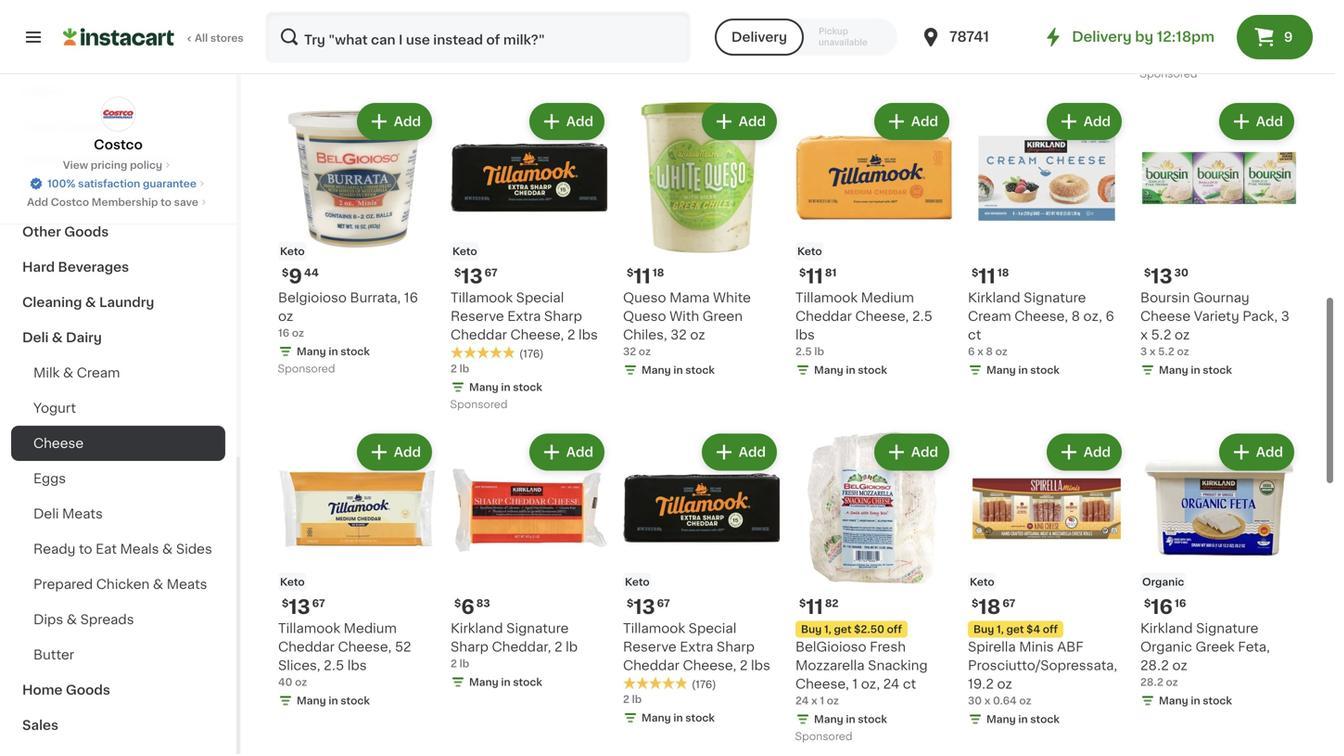 Task type: locate. For each thing, give the bounding box(es) containing it.
2 horizontal spatial signature
[[1197, 622, 1259, 635]]

buy 1, get $4 off
[[974, 624, 1058, 634]]

$ inside $ 16 16
[[1145, 598, 1151, 608]]

52 x 0.75 oz many in stock
[[1141, 33, 1233, 62]]

delivery left 2 x 18 oz
[[732, 31, 787, 44]]

off up fresh
[[887, 624, 902, 634]]

1 horizontal spatial sharp
[[544, 310, 582, 323]]

other goods link
[[11, 214, 225, 250]]

0 vertical spatial 2 lb
[[278, 33, 297, 43]]

cheese, inside tillamook medium cheddar cheese, 52 slices, 2.5 lbs 40 oz
[[338, 640, 392, 653]]

30 up boursin
[[1175, 268, 1189, 278]]

pricing
[[91, 160, 127, 170]]

lbs right slices, at bottom
[[348, 659, 367, 672]]

slices,
[[278, 659, 321, 672]]

1 horizontal spatial tillamook special reserve extra sharp cheddar cheese, 2 lbs
[[623, 622, 771, 672]]

2 horizontal spatial $ 13 67
[[627, 597, 670, 617]]

lbs down $ 11 81 at the right top
[[796, 328, 815, 341]]

add
[[394, 115, 421, 128], [567, 115, 594, 128], [739, 115, 766, 128], [912, 115, 939, 128], [1084, 115, 1111, 128], [1257, 115, 1284, 128], [27, 197, 48, 207], [394, 446, 421, 459], [567, 446, 594, 459], [739, 446, 766, 459], [912, 446, 939, 459], [1084, 446, 1111, 459], [1257, 446, 1284, 459]]

off for 11
[[887, 624, 902, 634]]

1 vertical spatial costco
[[51, 197, 89, 207]]

deli meats link
[[11, 496, 225, 531]]

11 up the kirkland signature cream cheese, 8 oz, 6 ct 6 x 8 oz
[[979, 267, 996, 286]]

add for kirkland signature organic greek feta, 28.2 oz
[[1257, 446, 1284, 459]]

1 vertical spatial queso
[[623, 310, 666, 323]]

stock
[[513, 33, 542, 43], [1031, 33, 1060, 43], [341, 51, 370, 62], [686, 51, 715, 62], [858, 51, 888, 62], [1203, 51, 1233, 62], [341, 346, 370, 357], [686, 365, 715, 375], [858, 365, 888, 375], [1031, 365, 1060, 375], [1203, 365, 1233, 375], [513, 382, 542, 392], [513, 677, 542, 687], [341, 696, 370, 706], [1203, 696, 1233, 706], [686, 713, 715, 723], [858, 714, 888, 724], [1031, 714, 1060, 724]]

stores
[[210, 33, 244, 43]]

laundry
[[99, 296, 154, 309]]

cream for kirkland signature cream cheese, 8 oz, 6 ct 6 x 8 oz
[[968, 310, 1012, 323]]

home
[[22, 684, 63, 697]]

cream inside the kirkland signature cream cheese, 8 oz, 6 ct 6 x 8 oz
[[968, 310, 1012, 323]]

30 down 19.2
[[968, 696, 982, 706]]

buy
[[801, 624, 822, 634], [974, 624, 995, 634]]

0 vertical spatial costco
[[94, 138, 143, 151]]

delivery inside button
[[732, 31, 787, 44]]

18 up queso mama white queso with green chiles, 32 oz 32 oz
[[653, 268, 664, 278]]

1, for 11
[[825, 624, 832, 634]]

30
[[1175, 268, 1189, 278], [968, 696, 982, 706]]

tillamook inside the tillamook medium cheddar cheese, 2.5 lbs 2.5 lb
[[796, 291, 858, 304]]

$ inside $ 18 67
[[972, 598, 979, 608]]

32 down chiles,
[[623, 346, 636, 357]]

many in stock button
[[623, 0, 781, 68], [968, 0, 1126, 49]]

$ 11 82
[[800, 597, 839, 617]]

1 horizontal spatial 2 lb
[[451, 364, 470, 374]]

product group containing 16
[[1141, 430, 1299, 712]]

1 vertical spatial 5.2
[[1159, 346, 1175, 357]]

save
[[174, 197, 198, 207]]

keto for 52
[[280, 577, 305, 587]]

goods for other goods
[[64, 225, 109, 238]]

1 vertical spatial goods
[[64, 225, 109, 238]]

0 vertical spatial 28.2
[[1141, 659, 1170, 672]]

keto
[[280, 246, 305, 256], [453, 246, 477, 256], [798, 246, 822, 256], [280, 577, 305, 587], [625, 577, 650, 587], [970, 577, 995, 587]]

11 for kirkland signature cream cheese, 8 oz, 6 ct
[[979, 267, 996, 286]]

0 horizontal spatial get
[[834, 624, 852, 634]]

sponsored badge image
[[1141, 69, 1197, 80], [278, 364, 334, 375], [451, 400, 507, 410], [796, 732, 852, 742]]

to down guarantee
[[161, 197, 172, 207]]

goods right home on the left of page
[[66, 684, 110, 697]]

add button for kirkland signature cream cheese, 8 oz, 6 ct
[[1049, 105, 1120, 138]]

0 horizontal spatial off
[[887, 624, 902, 634]]

$ 11 18 up chiles,
[[627, 267, 664, 286]]

1 $ 11 18 from the left
[[627, 267, 664, 286]]

2 buy from the left
[[974, 624, 995, 634]]

0 horizontal spatial oz,
[[861, 678, 880, 691]]

costco up the personal
[[94, 138, 143, 151]]

1 horizontal spatial medium
[[861, 291, 914, 304]]

0 vertical spatial cream
[[968, 310, 1012, 323]]

boursin
[[1141, 291, 1190, 304]]

kirkland inside kirkland signature organic greek feta, 28.2 oz 28.2 oz
[[1141, 622, 1193, 635]]

1
[[853, 678, 858, 691], [820, 696, 825, 706]]

add for boursin gournay cheese variety pack, 3 x 5.2 oz
[[1257, 115, 1284, 128]]

oz, inside belgioioso fresh mozzarella snacking cheese, 1 oz, 24 ct 24 x 1 oz
[[861, 678, 880, 691]]

abf
[[1058, 640, 1084, 653]]

0 horizontal spatial $ 13 67
[[282, 597, 325, 617]]

& right chicken
[[153, 578, 163, 591]]

cheddar
[[796, 310, 852, 323], [451, 328, 507, 341], [278, 640, 335, 653], [623, 659, 680, 672]]

milk
[[33, 366, 60, 379]]

to left eat
[[79, 543, 92, 556]]

queso mama white queso with green chiles, 32 oz 32 oz
[[623, 291, 751, 357]]

greek
[[1196, 640, 1235, 653]]

52
[[1141, 33, 1154, 43], [395, 640, 411, 653]]

signature inside kirkland signature sharp cheddar, 2 lb 2 lb
[[507, 622, 569, 635]]

1 horizontal spatial cream
[[968, 310, 1012, 323]]

2
[[278, 33, 285, 43], [796, 33, 802, 43], [567, 328, 575, 341], [451, 364, 457, 374], [555, 640, 563, 653], [451, 659, 457, 669], [740, 659, 748, 672], [623, 694, 630, 704]]

3
[[451, 14, 457, 25], [1282, 310, 1290, 323], [1141, 346, 1148, 357]]

special
[[516, 291, 564, 304], [689, 622, 737, 635]]

cheese, inside belgioioso fresh mozzarella snacking cheese, 1 oz, 24 ct 24 x 1 oz
[[796, 678, 849, 691]]

0 vertical spatial extra
[[508, 310, 541, 323]]

1 horizontal spatial kirkland
[[968, 291, 1021, 304]]

meats
[[62, 507, 103, 520], [167, 578, 207, 591]]

buy for 11
[[801, 624, 822, 634]]

goods up beverages
[[64, 225, 109, 238]]

1 horizontal spatial extra
[[680, 640, 714, 653]]

0 vertical spatial medium
[[861, 291, 914, 304]]

18
[[813, 33, 825, 43], [653, 268, 664, 278], [998, 268, 1010, 278], [979, 597, 1001, 617]]

11 up chiles,
[[634, 267, 651, 286]]

buy up spirella
[[974, 624, 995, 634]]

keto for 19.2
[[970, 577, 995, 587]]

100%
[[47, 179, 76, 189]]

meats up eat
[[62, 507, 103, 520]]

0 vertical spatial 52
[[1141, 33, 1154, 43]]

to
[[161, 197, 172, 207], [79, 543, 92, 556]]

1 horizontal spatial reserve
[[623, 640, 677, 653]]

32 down with
[[671, 328, 687, 341]]

1 horizontal spatial 2.5
[[796, 346, 812, 357]]

prepared chicken & meats link
[[11, 567, 225, 602]]

add button for spirella minis abf prosciutto/sopressata, 19.2 oz
[[1049, 435, 1120, 469]]

eat
[[96, 543, 117, 556]]

1 horizontal spatial 1,
[[997, 624, 1004, 634]]

home goods link
[[11, 672, 225, 708]]

deli for deli meats
[[33, 507, 59, 520]]

0 horizontal spatial medium
[[344, 622, 397, 635]]

0 horizontal spatial 32
[[623, 346, 636, 357]]

1 horizontal spatial oz,
[[1084, 310, 1103, 323]]

goods up health & personal care
[[65, 120, 109, 133]]

add for tillamook medium cheddar cheese, 52 slices, 2.5 lbs
[[394, 446, 421, 459]]

16
[[404, 291, 418, 304], [278, 328, 290, 338], [1151, 597, 1173, 617], [1175, 598, 1187, 608]]

2 queso from the top
[[623, 310, 666, 323]]

queso
[[623, 291, 666, 304], [623, 310, 666, 323]]

buy down $ 11 82 at the bottom right
[[801, 624, 822, 634]]

medium for 11
[[861, 291, 914, 304]]

cheese down yogurt
[[33, 437, 84, 450]]

82
[[825, 598, 839, 608]]

costco inside add costco membership to save link
[[51, 197, 89, 207]]

delivery for delivery
[[732, 31, 787, 44]]

1 vertical spatial 24
[[796, 696, 809, 706]]

0 horizontal spatial buy
[[801, 624, 822, 634]]

fresh
[[870, 640, 906, 653]]

medium inside tillamook medium cheddar cheese, 52 slices, 2.5 lbs 40 oz
[[344, 622, 397, 635]]

reserve
[[451, 310, 504, 323], [623, 640, 677, 653]]

0 horizontal spatial 3
[[451, 14, 457, 25]]

78741 button
[[920, 11, 1031, 63]]

milk & cream
[[33, 366, 120, 379]]

0 horizontal spatial 6
[[461, 597, 475, 617]]

1 horizontal spatial get
[[1007, 624, 1024, 634]]

$ inside the $ 9 44
[[282, 268, 289, 278]]

0 horizontal spatial 2.5
[[324, 659, 344, 672]]

$ 11 18 up the kirkland signature cream cheese, 8 oz, 6 ct 6 x 8 oz
[[972, 267, 1010, 286]]

1 vertical spatial ct
[[903, 678, 917, 691]]

oz inside tillamook medium cheddar cheese, 52 slices, 2.5 lbs 40 oz
[[295, 677, 307, 687]]

2 vertical spatial 3
[[1141, 346, 1148, 357]]

1 vertical spatial deli
[[33, 507, 59, 520]]

sponsored badge image for belgioioso burrata, 16 oz
[[278, 364, 334, 375]]

& down beverages
[[85, 296, 96, 309]]

0 vertical spatial 5.2
[[1152, 328, 1172, 341]]

1 horizontal spatial (176)
[[692, 679, 717, 690]]

$ 11 18 for queso
[[627, 267, 664, 286]]

gournay
[[1194, 291, 1250, 304]]

& right the milk
[[63, 366, 73, 379]]

0 horizontal spatial tillamook special reserve extra sharp cheddar cheese, 2 lbs
[[451, 291, 598, 341]]

18 up the buy 1, get $4 off on the right bottom
[[979, 597, 1001, 617]]

ct
[[968, 328, 982, 341], [903, 678, 917, 691]]

& for spreads
[[67, 613, 77, 626]]

1, up belgioioso
[[825, 624, 832, 634]]

liquor
[[22, 84, 65, 97]]

& right dips at the left bottom of page
[[67, 613, 77, 626]]

1 off from the left
[[887, 624, 902, 634]]

oz,
[[1084, 310, 1103, 323], [861, 678, 880, 691]]

other goods
[[22, 225, 109, 238]]

8
[[1072, 310, 1081, 323], [986, 346, 993, 357]]

kirkland inside the kirkland signature cream cheese, 8 oz, 6 ct 6 x 8 oz
[[968, 291, 1021, 304]]

deli & dairy
[[22, 331, 102, 344]]

11 for tillamook medium cheddar cheese, 2.5 lbs
[[806, 267, 824, 286]]

2.5 for 13
[[324, 659, 344, 672]]

sales
[[22, 719, 58, 732]]

deli down eggs
[[33, 507, 59, 520]]

1 buy from the left
[[801, 624, 822, 634]]

0 horizontal spatial signature
[[507, 622, 569, 635]]

2 vertical spatial goods
[[66, 684, 110, 697]]

1 vertical spatial 28.2
[[1141, 677, 1164, 687]]

product group containing 18
[[968, 430, 1126, 730]]

2.5 inside tillamook medium cheddar cheese, 52 slices, 2.5 lbs 40 oz
[[324, 659, 344, 672]]

medium inside the tillamook medium cheddar cheese, 2.5 lbs 2.5 lb
[[861, 291, 914, 304]]

1 vertical spatial 3
[[1282, 310, 1290, 323]]

1 vertical spatial extra
[[680, 640, 714, 653]]

0 horizontal spatial 30
[[968, 696, 982, 706]]

0 vertical spatial (176)
[[519, 349, 544, 359]]

tillamook
[[451, 291, 513, 304], [796, 291, 858, 304], [278, 622, 340, 635], [623, 622, 686, 635]]

costco down the "100%" at top left
[[51, 197, 89, 207]]

0 vertical spatial reserve
[[451, 310, 504, 323]]

0 vertical spatial cheese
[[1141, 310, 1191, 323]]

add button for kirkland signature organic greek feta, 28.2 oz
[[1221, 435, 1293, 469]]

24 down mozzarella at the bottom of page
[[796, 696, 809, 706]]

0 vertical spatial goods
[[65, 120, 109, 133]]

0 horizontal spatial delivery
[[732, 31, 787, 44]]

sponsored badge image for belgioioso fresh mozzarella snacking cheese, 1 oz, 24 ct
[[796, 732, 852, 742]]

0 horizontal spatial (176)
[[519, 349, 544, 359]]

24 down 'snacking'
[[884, 678, 900, 691]]

get for 11
[[834, 624, 852, 634]]

oz, inside the kirkland signature cream cheese, 8 oz, 6 ct 6 x 8 oz
[[1084, 310, 1103, 323]]

0 horizontal spatial many in stock button
[[623, 0, 781, 68]]

get up belgioioso
[[834, 624, 852, 634]]

1 vertical spatial oz,
[[861, 678, 880, 691]]

snacking
[[868, 659, 928, 672]]

delivery left by
[[1072, 30, 1132, 44]]

2 horizontal spatial 2 lb
[[623, 694, 642, 704]]

None search field
[[265, 11, 691, 63]]

2 vertical spatial 2.5
[[324, 659, 344, 672]]

add costco membership to save
[[27, 197, 198, 207]]

1 vertical spatial 30
[[968, 696, 982, 706]]

0 horizontal spatial 1
[[820, 696, 825, 706]]

off for 18
[[1043, 624, 1058, 634]]

& for laundry
[[85, 296, 96, 309]]

dips
[[33, 613, 63, 626]]

& inside 'link'
[[67, 613, 77, 626]]

deli
[[22, 331, 49, 344], [33, 507, 59, 520]]

2 get from the left
[[1007, 624, 1024, 634]]

kirkland for 6
[[451, 622, 503, 635]]

burrata,
[[350, 291, 401, 304]]

dairy
[[66, 331, 102, 344]]

signature inside kirkland signature organic greek feta, 28.2 oz 28.2 oz
[[1197, 622, 1259, 635]]

78741
[[950, 30, 990, 44]]

1 horizontal spatial cheese
[[1141, 310, 1191, 323]]

$2.50
[[854, 624, 885, 634]]

67
[[485, 268, 498, 278], [312, 598, 325, 608], [657, 598, 670, 608], [1003, 598, 1016, 608]]

1 get from the left
[[834, 624, 852, 634]]

kirkland inside kirkland signature sharp cheddar, 2 lb 2 lb
[[451, 622, 503, 635]]

view pricing policy link
[[63, 158, 174, 173]]

tillamook medium cheddar cheese, 52 slices, 2.5 lbs 40 oz
[[278, 622, 411, 687]]

lbs inside the tillamook medium cheddar cheese, 2.5 lbs 2.5 lb
[[796, 328, 815, 341]]

$ inside $ 11 82
[[800, 598, 806, 608]]

2 horizontal spatial 2.5
[[913, 310, 933, 323]]

0 horizontal spatial kirkland
[[451, 622, 503, 635]]

deli for deli & dairy
[[22, 331, 49, 344]]

add button for tillamook medium cheddar cheese, 2.5 lbs
[[876, 105, 948, 138]]

1 vertical spatial 2 lb
[[451, 364, 470, 374]]

cheese, inside the tillamook medium cheddar cheese, 2.5 lbs 2.5 lb
[[856, 310, 909, 323]]

0 vertical spatial to
[[161, 197, 172, 207]]

0 horizontal spatial 2 lb
[[278, 33, 297, 43]]

0 vertical spatial ct
[[968, 328, 982, 341]]

lbs
[[579, 328, 598, 341], [796, 328, 815, 341], [348, 659, 367, 672], [751, 659, 771, 672]]

16 inside $ 16 16
[[1175, 598, 1187, 608]]

white
[[713, 291, 751, 304]]

1 vertical spatial special
[[689, 622, 737, 635]]

product group containing 52 x 0.75 oz
[[1141, 0, 1299, 84]]

deli up the milk
[[22, 331, 49, 344]]

deli inside deli meats link
[[33, 507, 59, 520]]

instacart logo image
[[63, 26, 174, 48]]

0 vertical spatial 2.5
[[913, 310, 933, 323]]

& left dairy
[[52, 331, 63, 344]]

many in stock
[[469, 33, 542, 43], [987, 33, 1060, 43], [297, 51, 370, 62], [642, 51, 715, 62], [814, 51, 888, 62], [297, 346, 370, 357], [642, 365, 715, 375], [814, 365, 888, 375], [987, 365, 1060, 375], [1159, 365, 1233, 375], [469, 382, 542, 392], [469, 677, 542, 687], [297, 696, 370, 706], [1159, 696, 1233, 706], [642, 713, 715, 723], [814, 714, 888, 724], [987, 714, 1060, 724]]

1 horizontal spatial buy
[[974, 624, 995, 634]]

goods inside "link"
[[65, 120, 109, 133]]

0 vertical spatial tillamook special reserve extra sharp cheddar cheese, 2 lbs
[[451, 291, 598, 341]]

add button
[[359, 105, 430, 138], [531, 105, 603, 138], [704, 105, 775, 138], [876, 105, 948, 138], [1049, 105, 1120, 138], [1221, 105, 1293, 138], [359, 435, 430, 469], [531, 435, 603, 469], [704, 435, 775, 469], [876, 435, 948, 469], [1049, 435, 1120, 469], [1221, 435, 1293, 469]]

tillamook inside tillamook medium cheddar cheese, 52 slices, 2.5 lbs 40 oz
[[278, 622, 340, 635]]

lbs left mozzarella at the bottom of page
[[751, 659, 771, 672]]

0 horizontal spatial cream
[[77, 366, 120, 379]]

off right "$4"
[[1043, 624, 1058, 634]]

0 vertical spatial 32
[[671, 328, 687, 341]]

2 vertical spatial 2 lb
[[623, 694, 642, 704]]

add button for tillamook medium cheddar cheese, 52 slices, 2.5 lbs
[[359, 435, 430, 469]]

meats down the sides on the bottom left of the page
[[167, 578, 207, 591]]

cheese down boursin
[[1141, 310, 1191, 323]]

2 $ 11 18 from the left
[[972, 267, 1010, 286]]

product group
[[1141, 0, 1299, 84], [278, 99, 436, 379], [451, 99, 608, 415], [623, 99, 781, 381], [796, 99, 953, 381], [968, 99, 1126, 381], [1141, 99, 1299, 381], [278, 430, 436, 712], [451, 430, 608, 693], [623, 430, 781, 729], [796, 430, 953, 747], [968, 430, 1126, 730], [1141, 430, 1299, 712]]

goods for paper goods
[[65, 120, 109, 133]]

1 1, from the left
[[825, 624, 832, 634]]

add for spirella minis abf prosciutto/sopressata, 19.2 oz
[[1084, 446, 1111, 459]]

organic up $ 16 16
[[1143, 577, 1185, 587]]

view pricing policy
[[63, 160, 162, 170]]

30 inside $ 13 30
[[1175, 268, 1189, 278]]

2 off from the left
[[1043, 624, 1058, 634]]

0 vertical spatial oz,
[[1084, 310, 1103, 323]]

paper goods
[[22, 120, 109, 133]]

belgioioso burrata, 16 oz 16 oz
[[278, 291, 418, 338]]

1 vertical spatial medium
[[344, 622, 397, 635]]

11 left 81
[[806, 267, 824, 286]]

belgioioso
[[278, 291, 347, 304]]

9 button
[[1237, 15, 1313, 59]]

0 horizontal spatial 1,
[[825, 624, 832, 634]]

1 horizontal spatial delivery
[[1072, 30, 1132, 44]]

signature for 11
[[1024, 291, 1087, 304]]

1, up spirella
[[997, 624, 1004, 634]]

1 horizontal spatial 24
[[884, 678, 900, 691]]

all stores link
[[63, 11, 245, 63]]

2.5
[[913, 310, 933, 323], [796, 346, 812, 357], [324, 659, 344, 672]]

1 horizontal spatial 9
[[1285, 31, 1293, 44]]

signature inside the kirkland signature cream cheese, 8 oz, 6 ct 6 x 8 oz
[[1024, 291, 1087, 304]]

sharp inside kirkland signature sharp cheddar, 2 lb 2 lb
[[451, 640, 489, 653]]

2 horizontal spatial 3
[[1282, 310, 1290, 323]]

11
[[634, 267, 651, 286], [806, 267, 824, 286], [979, 267, 996, 286], [806, 597, 824, 617]]

cream
[[968, 310, 1012, 323], [77, 366, 120, 379]]

0 vertical spatial deli
[[22, 331, 49, 344]]

delivery
[[1072, 30, 1132, 44], [732, 31, 787, 44]]

& up the "100%" at top left
[[70, 155, 81, 168]]

lbs left chiles,
[[579, 328, 598, 341]]

2 1, from the left
[[997, 624, 1004, 634]]

1 vertical spatial 1
[[820, 696, 825, 706]]

cheese,
[[856, 310, 909, 323], [1015, 310, 1069, 323], [511, 328, 564, 341], [338, 640, 392, 653], [683, 659, 737, 672], [796, 678, 849, 691]]

organic down $ 16 16
[[1141, 640, 1193, 653]]

medium
[[861, 291, 914, 304], [344, 622, 397, 635]]

1 horizontal spatial ct
[[968, 328, 982, 341]]

buy for 18
[[974, 624, 995, 634]]

get left "$4"
[[1007, 624, 1024, 634]]

deli inside deli & dairy link
[[22, 331, 49, 344]]

oz inside the 52 x 0.75 oz many in stock
[[1190, 33, 1202, 43]]

2 horizontal spatial 6
[[1106, 310, 1115, 323]]



Task type: vqa. For each thing, say whether or not it's contained in the screenshot.


Task type: describe. For each thing, give the bounding box(es) containing it.
1, for 18
[[997, 624, 1004, 634]]

paper
[[22, 120, 61, 133]]

11 for queso mama white queso with green chiles, 32 oz
[[634, 267, 651, 286]]

$ inside $ 11 81
[[800, 268, 806, 278]]

dips & spreads link
[[11, 602, 225, 637]]

goods for home goods
[[66, 684, 110, 697]]

$ inside '$ 6 83'
[[454, 598, 461, 608]]

sales link
[[11, 708, 225, 743]]

x inside the kirkland signature cream cheese, 8 oz, 6 ct 6 x 8 oz
[[978, 346, 984, 357]]

eggs
[[33, 472, 66, 485]]

feta,
[[1238, 640, 1270, 653]]

butter
[[33, 648, 74, 661]]

minis
[[1020, 640, 1054, 653]]

spirella minis abf prosciutto/sopressata, 19.2 oz 30 x 0.64 oz
[[968, 640, 1118, 706]]

with
[[670, 310, 700, 323]]

1 vertical spatial 9
[[289, 267, 302, 286]]

cheddar inside the tillamook medium cheddar cheese, 2.5 lbs 2.5 lb
[[796, 310, 852, 323]]

0 vertical spatial 8
[[1072, 310, 1081, 323]]

2 vertical spatial 6
[[461, 597, 475, 617]]

prepared chicken & meats
[[33, 578, 207, 591]]

add for tillamook special reserve extra sharp cheddar cheese, 2 lbs
[[739, 446, 766, 459]]

ct inside the kirkland signature cream cheese, 8 oz, 6 ct 6 x 8 oz
[[968, 328, 982, 341]]

x inside spirella minis abf prosciutto/sopressata, 19.2 oz 30 x 0.64 oz
[[985, 696, 991, 706]]

1 horizontal spatial costco
[[94, 138, 143, 151]]

mama
[[670, 291, 710, 304]]

18 inside the product group
[[979, 597, 1001, 617]]

sponsored badge image for tillamook special reserve extra sharp cheddar cheese, 2 lbs
[[451, 400, 507, 410]]

spreads
[[80, 613, 134, 626]]

2 28.2 from the top
[[1141, 677, 1164, 687]]

1 horizontal spatial $ 13 67
[[454, 267, 498, 286]]

& for cream
[[63, 366, 73, 379]]

liquor link
[[11, 73, 225, 109]]

variety
[[1194, 310, 1240, 323]]

cleaning
[[22, 296, 82, 309]]

yogurt
[[33, 402, 76, 415]]

dips & spreads
[[33, 613, 134, 626]]

delivery by 12:18pm link
[[1043, 26, 1215, 48]]

1 28.2 from the top
[[1141, 659, 1170, 672]]

40
[[278, 677, 293, 687]]

67 inside $ 18 67
[[1003, 598, 1016, 608]]

$ 18 67
[[972, 597, 1016, 617]]

0 vertical spatial 3
[[451, 14, 457, 25]]

0.75
[[1165, 33, 1187, 43]]

18 right delivery button
[[813, 33, 825, 43]]

costco link
[[94, 96, 143, 154]]

keto for 16
[[280, 246, 305, 256]]

ct inside belgioioso fresh mozzarella snacking cheese, 1 oz, 24 ct 24 x 1 oz
[[903, 678, 917, 691]]

0 vertical spatial organic
[[1143, 577, 1185, 587]]

in inside the 52 x 0.75 oz many in stock
[[1191, 51, 1201, 62]]

$ 11 81
[[800, 267, 837, 286]]

30 inside spirella minis abf prosciutto/sopressata, 19.2 oz 30 x 0.64 oz
[[968, 696, 982, 706]]

hard
[[22, 261, 55, 274]]

membership
[[92, 197, 158, 207]]

add button for kirkland signature sharp cheddar, 2 lb
[[531, 435, 603, 469]]

cheese inside boursin gournay cheese variety pack, 3 x 5.2 oz 3 x 5.2 oz
[[1141, 310, 1191, 323]]

x inside belgioioso fresh mozzarella snacking cheese, 1 oz, 24 ct 24 x 1 oz
[[812, 696, 818, 706]]

$ inside $ 13 30
[[1145, 268, 1151, 278]]

0 horizontal spatial to
[[79, 543, 92, 556]]

1 horizontal spatial 6
[[968, 346, 975, 357]]

& left the sides on the bottom left of the page
[[162, 543, 173, 556]]

0 vertical spatial 1
[[853, 678, 858, 691]]

$ 11 18 for kirkland
[[972, 267, 1010, 286]]

0 horizontal spatial extra
[[508, 310, 541, 323]]

$ 16 16
[[1145, 597, 1187, 617]]

2.5 for 11
[[796, 346, 812, 357]]

lbs inside tillamook medium cheddar cheese, 52 slices, 2.5 lbs 40 oz
[[348, 659, 367, 672]]

81
[[825, 268, 837, 278]]

kirkland for 16
[[1141, 622, 1193, 635]]

2 x 18 oz
[[796, 33, 839, 43]]

1 vertical spatial cheese
[[33, 437, 84, 450]]

1 vertical spatial tillamook special reserve extra sharp cheddar cheese, 2 lbs
[[623, 622, 771, 672]]

1 queso from the top
[[623, 291, 666, 304]]

meals
[[120, 543, 159, 556]]

$ 6 83
[[454, 597, 490, 617]]

organic inside kirkland signature organic greek feta, 28.2 oz 28.2 oz
[[1141, 640, 1193, 653]]

wine link
[[11, 179, 225, 214]]

delivery button
[[715, 19, 804, 56]]

1 horizontal spatial to
[[161, 197, 172, 207]]

oz inside belgioioso fresh mozzarella snacking cheese, 1 oz, 24 ct 24 x 1 oz
[[827, 696, 839, 706]]

x inside the 52 x 0.75 oz many in stock
[[1156, 33, 1163, 43]]

44
[[304, 268, 319, 278]]

green
[[703, 310, 743, 323]]

delivery for delivery by 12:18pm
[[1072, 30, 1132, 44]]

deli & dairy link
[[11, 320, 225, 355]]

boursin gournay cheese variety pack, 3 x 5.2 oz 3 x 5.2 oz
[[1141, 291, 1290, 357]]

cleaning & laundry
[[22, 296, 154, 309]]

$ 9 44
[[282, 267, 319, 286]]

keto for 2.5
[[798, 246, 822, 256]]

guarantee
[[143, 179, 197, 189]]

sides
[[176, 543, 212, 556]]

kirkland signature cream cheese, 8 oz, 6 ct 6 x 8 oz
[[968, 291, 1115, 357]]

by
[[1136, 30, 1154, 44]]

add costco membership to save link
[[27, 195, 210, 210]]

satisfaction
[[78, 179, 140, 189]]

pack,
[[1243, 310, 1278, 323]]

100% satisfaction guarantee button
[[29, 173, 208, 191]]

stock inside the 52 x 0.75 oz many in stock
[[1203, 51, 1233, 62]]

personal
[[84, 155, 143, 168]]

add for kirkland signature cream cheese, 8 oz, 6 ct
[[1084, 115, 1111, 128]]

2 many in stock button from the left
[[968, 0, 1126, 49]]

cream for milk & cream
[[77, 366, 120, 379]]

signature for 16
[[1197, 622, 1259, 635]]

52 inside the 52 x 0.75 oz many in stock
[[1141, 33, 1154, 43]]

1 horizontal spatial 3
[[1141, 346, 1148, 357]]

add for queso mama white queso with green chiles, 32 oz
[[739, 115, 766, 128]]

83
[[477, 598, 490, 608]]

2 horizontal spatial sharp
[[717, 640, 755, 653]]

tillamook medium cheddar cheese, 2.5 lbs 2.5 lb
[[796, 291, 933, 357]]

milk & cream link
[[11, 355, 225, 390]]

policy
[[130, 160, 162, 170]]

other
[[22, 225, 61, 238]]

product group containing 6
[[451, 430, 608, 693]]

all
[[195, 33, 208, 43]]

prepared
[[33, 578, 93, 591]]

service type group
[[715, 19, 898, 56]]

cheese link
[[11, 426, 225, 461]]

health & personal care link
[[11, 144, 225, 179]]

delivery by 12:18pm
[[1072, 30, 1215, 44]]

yogurt link
[[11, 390, 225, 426]]

health
[[22, 155, 67, 168]]

Search field
[[267, 13, 689, 61]]

0 horizontal spatial 24
[[796, 696, 809, 706]]

many inside the 52 x 0.75 oz many in stock
[[1159, 51, 1189, 62]]

prosciutto/sopressata,
[[968, 659, 1118, 672]]

mozzarella
[[796, 659, 865, 672]]

ready
[[33, 543, 76, 556]]

home goods
[[22, 684, 110, 697]]

0.64
[[993, 696, 1017, 706]]

& for dairy
[[52, 331, 63, 344]]

signature for 6
[[507, 622, 569, 635]]

product group containing 9
[[278, 99, 436, 379]]

lb inside the tillamook medium cheddar cheese, 2.5 lbs 2.5 lb
[[815, 346, 825, 357]]

$ 13 30
[[1145, 267, 1189, 286]]

kirkland for 11
[[968, 291, 1021, 304]]

paper goods link
[[11, 109, 225, 144]]

add button for tillamook special reserve extra sharp cheddar cheese, 2 lbs
[[704, 435, 775, 469]]

0 vertical spatial 6
[[1106, 310, 1115, 323]]

1 many in stock button from the left
[[623, 0, 781, 68]]

1 vertical spatial reserve
[[623, 640, 677, 653]]

1 horizontal spatial 32
[[671, 328, 687, 341]]

0 horizontal spatial special
[[516, 291, 564, 304]]

belgioioso
[[796, 640, 867, 653]]

view
[[63, 160, 88, 170]]

add for kirkland signature sharp cheddar, 2 lb
[[567, 446, 594, 459]]

add for tillamook medium cheddar cheese, 2.5 lbs
[[912, 115, 939, 128]]

add button for queso mama white queso with green chiles, 32 oz
[[704, 105, 775, 138]]

52 inside tillamook medium cheddar cheese, 52 slices, 2.5 lbs 40 oz
[[395, 640, 411, 653]]

& for personal
[[70, 155, 81, 168]]

wine
[[22, 190, 56, 203]]

medium for 13
[[344, 622, 397, 635]]

all stores
[[195, 33, 244, 43]]

ready to eat meals & sides
[[33, 543, 212, 556]]

1 vertical spatial 8
[[986, 346, 993, 357]]

costco logo image
[[101, 96, 136, 132]]

beverages
[[58, 261, 129, 274]]

chiles,
[[623, 328, 667, 341]]

get for 18
[[1007, 624, 1024, 634]]

19.2
[[968, 678, 994, 691]]

18 up the kirkland signature cream cheese, 8 oz, 6 ct 6 x 8 oz
[[998, 268, 1010, 278]]

add inside add costco membership to save link
[[27, 197, 48, 207]]

1 vertical spatial meats
[[167, 578, 207, 591]]

cheese, inside the kirkland signature cream cheese, 8 oz, 6 ct 6 x 8 oz
[[1015, 310, 1069, 323]]

add button for boursin gournay cheese variety pack, 3 x 5.2 oz
[[1221, 105, 1293, 138]]

cleaning & laundry link
[[11, 285, 225, 320]]

cheddar inside tillamook medium cheddar cheese, 52 slices, 2.5 lbs 40 oz
[[278, 640, 335, 653]]

9 inside the 9 button
[[1285, 31, 1293, 44]]

11 left 82
[[806, 597, 824, 617]]

oz inside the kirkland signature cream cheese, 8 oz, 6 ct 6 x 8 oz
[[996, 346, 1008, 357]]

care
[[146, 155, 178, 168]]

0 vertical spatial meats
[[62, 507, 103, 520]]

0 horizontal spatial reserve
[[451, 310, 504, 323]]



